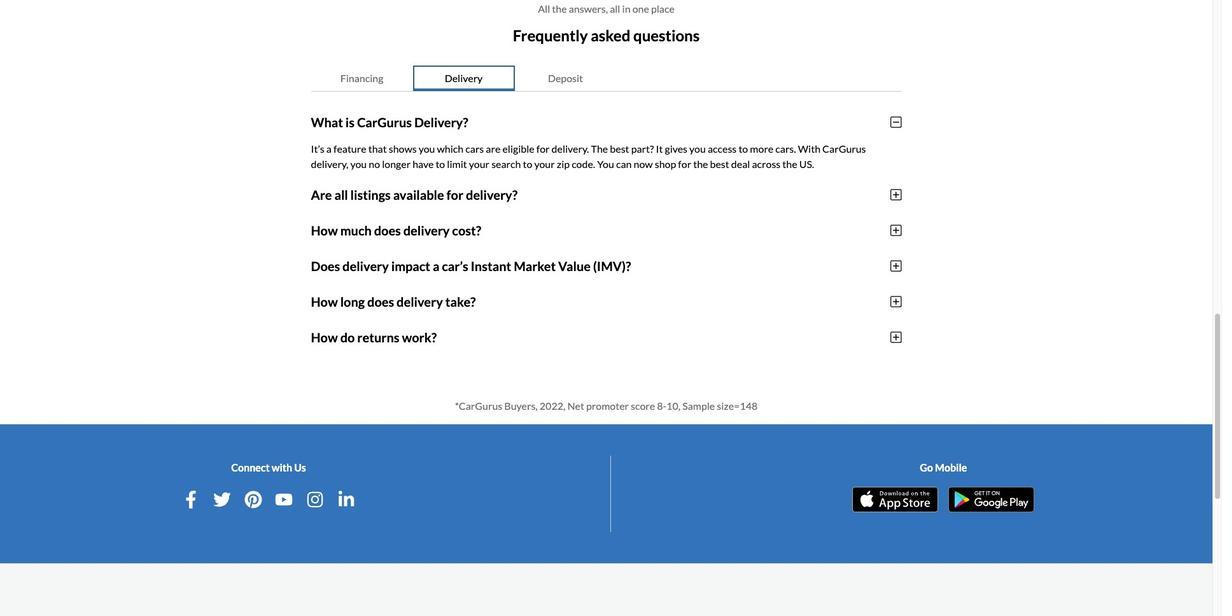 Task type: vqa. For each thing, say whether or not it's contained in the screenshot.
first the seperator Image from the bottom
no



Task type: locate. For each thing, give the bounding box(es) containing it.
limit
[[447, 158, 467, 170]]

what
[[311, 114, 343, 130]]

us.
[[799, 158, 814, 170]]

connect with us
[[231, 461, 306, 473]]

plus square image inside how long does delivery take? dropdown button
[[890, 295, 902, 308]]

delivery tab
[[413, 65, 515, 91]]

1 horizontal spatial a
[[433, 258, 439, 274]]

you right gives
[[689, 142, 706, 155]]

3 plus square image from the top
[[890, 331, 902, 344]]

much
[[340, 223, 372, 238]]

how left much
[[311, 223, 338, 238]]

2 vertical spatial plus square image
[[890, 331, 902, 344]]

best down access
[[710, 158, 729, 170]]

0 vertical spatial plus square image
[[890, 224, 902, 237]]

0 horizontal spatial all
[[334, 187, 348, 202]]

cargurus up that
[[357, 114, 412, 130]]

2 vertical spatial delivery
[[397, 294, 443, 309]]

cargurus inside dropdown button
[[357, 114, 412, 130]]

0 vertical spatial for
[[536, 142, 550, 155]]

a left car's
[[433, 258, 439, 274]]

cargurus right with
[[822, 142, 866, 155]]

code.
[[572, 158, 595, 170]]

delivery
[[403, 223, 450, 238], [343, 258, 389, 274], [397, 294, 443, 309]]

access
[[708, 142, 737, 155]]

1 vertical spatial a
[[433, 258, 439, 274]]

cargurus
[[357, 114, 412, 130], [822, 142, 866, 155]]

to
[[739, 142, 748, 155], [436, 158, 445, 170], [523, 158, 532, 170]]

a right it's
[[326, 142, 332, 155]]

0 vertical spatial all
[[610, 3, 620, 15]]

does
[[374, 223, 401, 238], [367, 294, 394, 309]]

plus square image
[[890, 224, 902, 237], [890, 260, 902, 272], [890, 331, 902, 344]]

plus square image for how long does delivery take?
[[890, 295, 902, 308]]

market
[[514, 258, 556, 274]]

eligible
[[502, 142, 534, 155]]

for
[[536, 142, 550, 155], [678, 158, 691, 170], [447, 187, 463, 202]]

how for how much does delivery cost?
[[311, 223, 338, 238]]

1 vertical spatial cargurus
[[822, 142, 866, 155]]

2 how from the top
[[311, 294, 338, 309]]

buyers,
[[504, 400, 538, 412]]

1 horizontal spatial you
[[419, 142, 435, 155]]

you
[[419, 142, 435, 155], [689, 142, 706, 155], [350, 158, 367, 170]]

how do returns work? button
[[311, 319, 902, 355]]

10,
[[666, 400, 680, 412]]

are all listings available for delivery? button
[[311, 177, 902, 212]]

1 horizontal spatial your
[[534, 158, 555, 170]]

0 horizontal spatial a
[[326, 142, 332, 155]]

2022,
[[540, 400, 565, 412]]

plus square image inside how do returns work? dropdown button
[[890, 331, 902, 344]]

how much does delivery cost? button
[[311, 212, 902, 248]]

all inside are all listings available for delivery? "dropdown button"
[[334, 187, 348, 202]]

cars
[[465, 142, 484, 155]]

0 vertical spatial delivery
[[403, 223, 450, 238]]

the
[[552, 3, 567, 15], [693, 158, 708, 170], [782, 158, 797, 170]]

financing tab
[[311, 65, 413, 91]]

for inside "dropdown button"
[[447, 187, 463, 202]]

to down eligible
[[523, 158, 532, 170]]

the down the cars.
[[782, 158, 797, 170]]

0 vertical spatial does
[[374, 223, 401, 238]]

all right are at the left top of page
[[334, 187, 348, 202]]

1 vertical spatial delivery
[[343, 258, 389, 274]]

all
[[610, 3, 620, 15], [334, 187, 348, 202]]

best up can
[[610, 142, 629, 155]]

3 how from the top
[[311, 330, 338, 345]]

does delivery impact a car's instant market value (imv)?
[[311, 258, 631, 274]]

0 horizontal spatial cargurus
[[357, 114, 412, 130]]

you up have
[[419, 142, 435, 155]]

feature
[[334, 142, 366, 155]]

frequently
[[513, 26, 588, 45]]

1 horizontal spatial to
[[523, 158, 532, 170]]

gives
[[665, 142, 687, 155]]

delivery for long
[[397, 294, 443, 309]]

best
[[610, 142, 629, 155], [710, 158, 729, 170]]

delivery.
[[552, 142, 589, 155]]

plus square image inside are all listings available for delivery? "dropdown button"
[[890, 188, 902, 201]]

with
[[798, 142, 820, 155]]

1 vertical spatial how
[[311, 294, 338, 309]]

1 how from the top
[[311, 223, 338, 238]]

how do returns work?
[[311, 330, 437, 345]]

1 plus square image from the top
[[890, 188, 902, 201]]

to left limit
[[436, 158, 445, 170]]

plus square image for cost?
[[890, 224, 902, 237]]

a
[[326, 142, 332, 155], [433, 258, 439, 274]]

shop
[[655, 158, 676, 170]]

for down gives
[[678, 158, 691, 170]]

size=148
[[717, 400, 758, 412]]

0 horizontal spatial your
[[469, 158, 490, 170]]

all left in
[[610, 3, 620, 15]]

with
[[272, 461, 292, 473]]

to up deal
[[739, 142, 748, 155]]

your down cars
[[469, 158, 490, 170]]

2 plus square image from the top
[[890, 295, 902, 308]]

2 horizontal spatial for
[[678, 158, 691, 170]]

1 vertical spatial does
[[367, 294, 394, 309]]

the down access
[[693, 158, 708, 170]]

delivery down much
[[343, 258, 389, 274]]

plus square image inside does delivery impact a car's instant market value (imv)? dropdown button
[[890, 260, 902, 272]]

answers,
[[569, 3, 608, 15]]

all the answers, all in one place
[[538, 3, 675, 15]]

are
[[486, 142, 500, 155]]

1 vertical spatial all
[[334, 187, 348, 202]]

go mobile
[[920, 461, 967, 473]]

tab list
[[311, 65, 902, 92]]

how left do
[[311, 330, 338, 345]]

you left no
[[350, 158, 367, 170]]

0 vertical spatial how
[[311, 223, 338, 238]]

0 vertical spatial a
[[326, 142, 332, 155]]

0 horizontal spatial best
[[610, 142, 629, 155]]

2 vertical spatial how
[[311, 330, 338, 345]]

how long does delivery take? button
[[311, 284, 902, 319]]

does delivery impact a car's instant market value (imv)? button
[[311, 248, 902, 284]]

1 horizontal spatial cargurus
[[822, 142, 866, 155]]

have
[[413, 158, 434, 170]]

are all listings available for delivery?
[[311, 187, 518, 202]]

asked
[[591, 26, 630, 45]]

for right eligible
[[536, 142, 550, 155]]

1 vertical spatial best
[[710, 158, 729, 170]]

1 vertical spatial plus square image
[[890, 260, 902, 272]]

1 vertical spatial plus square image
[[890, 295, 902, 308]]

delivery
[[445, 72, 483, 84]]

a inside dropdown button
[[433, 258, 439, 274]]

does right much
[[374, 223, 401, 238]]

delivery,
[[311, 158, 348, 170]]

how
[[311, 223, 338, 238], [311, 294, 338, 309], [311, 330, 338, 345]]

1 your from the left
[[469, 158, 490, 170]]

car's
[[442, 258, 468, 274]]

plus square image for are all listings available for delivery?
[[890, 188, 902, 201]]

1 horizontal spatial all
[[610, 3, 620, 15]]

it's a feature that shows you which cars are eligible for delivery. the best part? it gives you access to more cars. with cargurus delivery, you no longer have to limit your search to your zip code. you can now shop for the best deal across the us.
[[311, 142, 866, 170]]

deposit
[[548, 72, 583, 84]]

the
[[591, 142, 608, 155]]

now
[[634, 158, 653, 170]]

2 vertical spatial for
[[447, 187, 463, 202]]

1 horizontal spatial for
[[536, 142, 550, 155]]

do
[[340, 330, 355, 345]]

2 plus square image from the top
[[890, 260, 902, 272]]

does right the long
[[367, 294, 394, 309]]

impact
[[391, 258, 430, 274]]

plus square image inside the how much does delivery cost? dropdown button
[[890, 224, 902, 237]]

can
[[616, 158, 632, 170]]

delivery up work?
[[397, 294, 443, 309]]

0 vertical spatial cargurus
[[357, 114, 412, 130]]

mobile
[[935, 461, 967, 473]]

how for how do returns work?
[[311, 330, 338, 345]]

0 vertical spatial best
[[610, 142, 629, 155]]

cost?
[[452, 223, 481, 238]]

0 horizontal spatial for
[[447, 187, 463, 202]]

how left the long
[[311, 294, 338, 309]]

cargurus inside it's a feature that shows you which cars are eligible for delivery. the best part? it gives you access to more cars. with cargurus delivery, you no longer have to limit your search to your zip code. you can now shop for the best deal across the us.
[[822, 142, 866, 155]]

delivery down the available
[[403, 223, 450, 238]]

0 vertical spatial plus square image
[[890, 188, 902, 201]]

for down limit
[[447, 187, 463, 202]]

tab list containing financing
[[311, 65, 902, 92]]

take?
[[445, 294, 476, 309]]

deposit tab
[[515, 65, 616, 91]]

how long does delivery take?
[[311, 294, 476, 309]]

it's
[[311, 142, 324, 155]]

8-
[[657, 400, 667, 412]]

plus square image
[[890, 188, 902, 201], [890, 295, 902, 308]]

across
[[752, 158, 781, 170]]

the right all
[[552, 3, 567, 15]]

does for long
[[367, 294, 394, 309]]

part?
[[631, 142, 654, 155]]

us
[[294, 461, 306, 473]]

your left zip
[[534, 158, 555, 170]]

1 plus square image from the top
[[890, 224, 902, 237]]



Task type: describe. For each thing, give the bounding box(es) containing it.
how much does delivery cost?
[[311, 223, 481, 238]]

twitter image
[[213, 491, 231, 508]]

*cargurus
[[455, 400, 502, 412]]

all
[[538, 3, 550, 15]]

work?
[[402, 330, 437, 345]]

0 horizontal spatial to
[[436, 158, 445, 170]]

2 horizontal spatial to
[[739, 142, 748, 155]]

delivery for much
[[403, 223, 450, 238]]

youtube image
[[275, 491, 293, 508]]

one
[[632, 3, 649, 15]]

it
[[656, 142, 663, 155]]

instagram image
[[306, 491, 324, 508]]

returns
[[357, 330, 399, 345]]

more
[[750, 142, 774, 155]]

long
[[340, 294, 365, 309]]

you
[[597, 158, 614, 170]]

2 horizontal spatial you
[[689, 142, 706, 155]]

facebook image
[[182, 491, 200, 508]]

2 horizontal spatial the
[[782, 158, 797, 170]]

zip
[[557, 158, 570, 170]]

(imv)?
[[593, 258, 631, 274]]

which
[[437, 142, 464, 155]]

how for how long does delivery take?
[[311, 294, 338, 309]]

financing
[[340, 72, 383, 84]]

score
[[631, 400, 655, 412]]

download on the app store image
[[852, 487, 938, 512]]

delivery inside dropdown button
[[343, 258, 389, 274]]

are
[[311, 187, 332, 202]]

cars.
[[775, 142, 796, 155]]

delivery?
[[466, 187, 518, 202]]

connect
[[231, 461, 270, 473]]

does for much
[[374, 223, 401, 238]]

1 horizontal spatial best
[[710, 158, 729, 170]]

1 horizontal spatial the
[[693, 158, 708, 170]]

deal
[[731, 158, 750, 170]]

in
[[622, 3, 631, 15]]

get it on google play image
[[949, 487, 1035, 512]]

is
[[346, 114, 355, 130]]

does
[[311, 258, 340, 274]]

frequently asked questions
[[513, 26, 700, 45]]

go
[[920, 461, 933, 473]]

linkedin image
[[337, 491, 355, 508]]

*cargurus buyers, 2022, net promoter score 8-10, sample size=148
[[455, 400, 758, 412]]

1 vertical spatial for
[[678, 158, 691, 170]]

instant
[[471, 258, 511, 274]]

place
[[651, 3, 675, 15]]

net
[[567, 400, 584, 412]]

plus square image for car's
[[890, 260, 902, 272]]

value
[[558, 258, 591, 274]]

listings
[[350, 187, 391, 202]]

pinterest image
[[244, 491, 262, 508]]

what is cargurus delivery? button
[[311, 104, 902, 140]]

0 horizontal spatial you
[[350, 158, 367, 170]]

2 your from the left
[[534, 158, 555, 170]]

shows
[[389, 142, 417, 155]]

no
[[369, 158, 380, 170]]

promoter
[[586, 400, 629, 412]]

a inside it's a feature that shows you which cars are eligible for delivery. the best part? it gives you access to more cars. with cargurus delivery, you no longer have to limit your search to your zip code. you can now shop for the best deal across the us.
[[326, 142, 332, 155]]

what is cargurus delivery?
[[311, 114, 468, 130]]

questions
[[633, 26, 700, 45]]

0 horizontal spatial the
[[552, 3, 567, 15]]

sample
[[682, 400, 715, 412]]

that
[[368, 142, 387, 155]]

longer
[[382, 158, 411, 170]]

delivery?
[[414, 114, 468, 130]]

search
[[491, 158, 521, 170]]

available
[[393, 187, 444, 202]]

minus square image
[[890, 116, 902, 128]]



